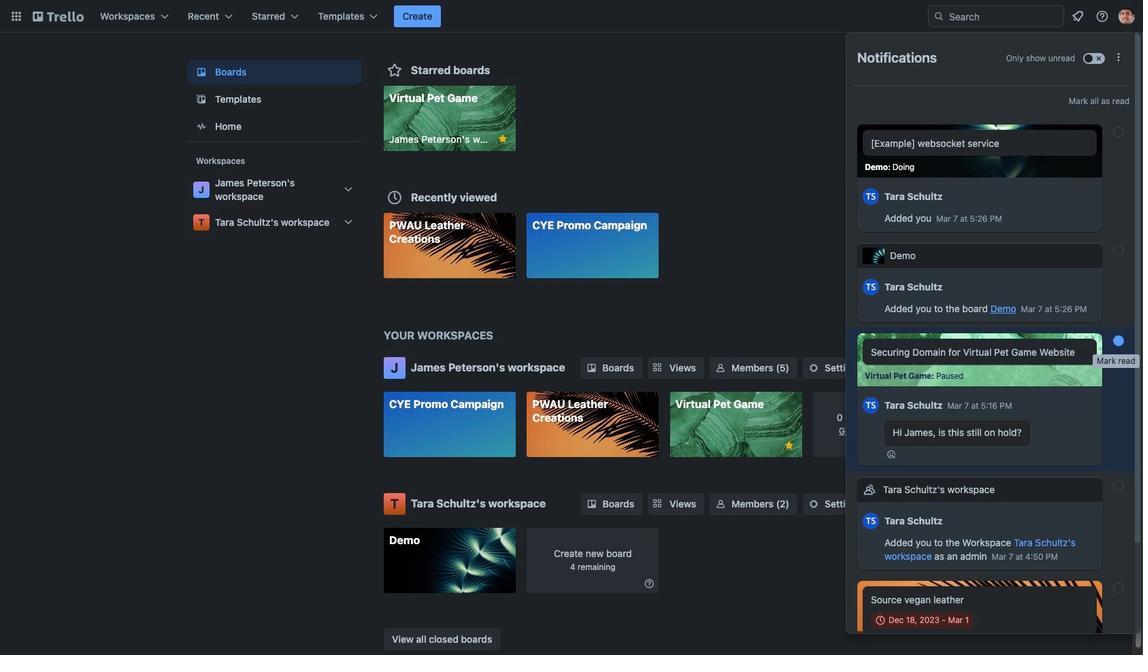 Task type: describe. For each thing, give the bounding box(es) containing it.
3 tara schultz (taraschultz7) image from the top
[[863, 511, 879, 532]]

board image
[[193, 64, 210, 80]]

search image
[[934, 11, 945, 22]]

james peterson (jamespeterson93) image
[[1119, 8, 1135, 25]]

1 horizontal spatial sm image
[[714, 361, 728, 375]]

tara schultz (taraschultz7) image
[[863, 187, 879, 207]]

open information menu image
[[1096, 10, 1110, 23]]

0 horizontal spatial sm image
[[585, 497, 599, 511]]

primary element
[[0, 0, 1144, 33]]

0 vertical spatial click to unstar this board. it will be removed from your starred list. image
[[497, 133, 509, 145]]



Task type: locate. For each thing, give the bounding box(es) containing it.
0 notifications image
[[1070, 8, 1086, 25]]

0 horizontal spatial click to unstar this board. it will be removed from your starred list. image
[[497, 133, 509, 145]]

home image
[[193, 118, 210, 135]]

1 vertical spatial click to unstar this board. it will be removed from your starred list. image
[[783, 440, 796, 452]]

sm image
[[714, 361, 728, 375], [585, 497, 599, 511], [807, 497, 821, 511]]

2 vertical spatial tara schultz (taraschultz7) image
[[863, 511, 879, 532]]

sm image
[[585, 361, 599, 375], [807, 361, 821, 375], [714, 497, 728, 511], [643, 577, 656, 591]]

2 horizontal spatial sm image
[[807, 497, 821, 511]]

back to home image
[[33, 5, 84, 27]]

template board image
[[193, 91, 210, 108]]

1 vertical spatial tara schultz (taraschultz7) image
[[863, 395, 879, 416]]

0 vertical spatial tara schultz (taraschultz7) image
[[863, 277, 879, 297]]

Search field
[[929, 5, 1065, 27]]

click to unstar this board. it will be removed from your starred list. image
[[497, 133, 509, 145], [783, 440, 796, 452]]

1 tara schultz (taraschultz7) image from the top
[[863, 277, 879, 297]]

1 horizontal spatial click to unstar this board. it will be removed from your starred list. image
[[783, 440, 796, 452]]

tara schultz (taraschultz7) image
[[863, 277, 879, 297], [863, 395, 879, 416], [863, 511, 879, 532]]

2 tara schultz (taraschultz7) image from the top
[[863, 395, 879, 416]]



Task type: vqa. For each thing, say whether or not it's contained in the screenshot.
template board IMAGE
yes



